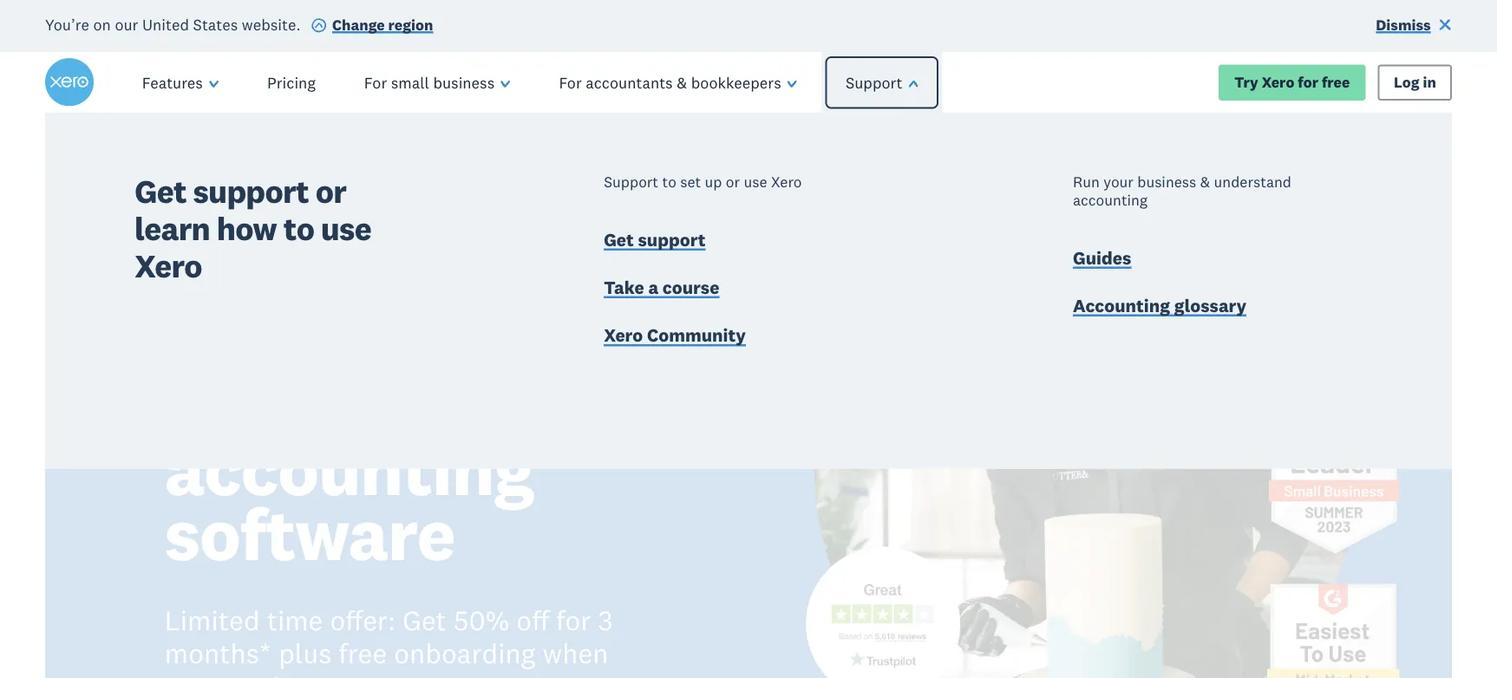 Task type: vqa. For each thing, say whether or not it's contained in the screenshot.
a
yes



Task type: describe. For each thing, give the bounding box(es) containing it.
in
[[1423, 73, 1437, 92]]

states
[[193, 14, 238, 34]]

support to set up or use xero
[[604, 173, 802, 191]]

to inside get support or learn how to use xero
[[284, 209, 314, 249]]

& inside dropdown button
[[677, 73, 687, 93]]

0 vertical spatial use
[[744, 173, 767, 191]]

for inside limited time offer: get 50% off for 3 months* plus free onboarding when you purchase xero.
[[556, 603, 591, 638]]

off
[[517, 603, 549, 638]]

plus
[[279, 636, 332, 671]]

try
[[1235, 73, 1259, 92]]

purchase
[[217, 670, 330, 678]]

when
[[543, 636, 609, 671]]

to for you
[[473, 161, 543, 252]]

you're
[[45, 14, 89, 34]]

take
[[604, 276, 644, 299]]

for for for accountants & bookkeepers
[[559, 73, 582, 93]]

accounting glossary
[[1073, 294, 1247, 317]]

with
[[317, 292, 463, 383]]

you're on our united states website.
[[45, 14, 301, 34]]

united
[[142, 14, 189, 34]]

log
[[1394, 73, 1420, 92]]

xero homepage image
[[45, 58, 94, 107]]

get for get support or learn how to use xero
[[135, 171, 186, 212]]

a
[[648, 276, 659, 299]]

support for get support or learn how to use xero
[[193, 171, 309, 212]]

support for support to set up or use xero
[[604, 173, 659, 191]]

get for get support
[[604, 228, 634, 251]]

our
[[115, 14, 138, 34]]

for accountants & bookkeepers
[[559, 73, 782, 93]]

get support
[[604, 228, 706, 251]]

support for get support
[[638, 228, 706, 251]]

get inside limited time offer: get 50% off for 3 months* plus free onboarding when you purchase xero.
[[403, 603, 447, 638]]

your
[[1104, 173, 1134, 191]]

support for support
[[846, 73, 903, 93]]

pricing link
[[243, 52, 340, 113]]

business for small
[[433, 73, 495, 93]]

accountants
[[586, 73, 673, 93]]

love
[[165, 292, 302, 383]]

xero community link
[[604, 324, 746, 351]]

log in
[[1394, 73, 1437, 92]]

a xero user decorating a cake with blue icing. social proof badges surrounding the circular image. image
[[764, 113, 1453, 678]]

or inside get support or learn how to use xero
[[315, 171, 346, 212]]

region
[[388, 15, 433, 34]]

onboarding
[[394, 636, 536, 671]]

time
[[267, 603, 323, 638]]

take a course
[[604, 276, 720, 299]]

change
[[332, 15, 385, 34]]

for small business
[[364, 73, 495, 93]]

set
[[680, 173, 701, 191]]

run your business & understand accounting
[[1073, 173, 1292, 210]]

free inside try xero for free link
[[1322, 73, 1350, 92]]

software
[[165, 489, 455, 580]]

accounting inside run your business & understand accounting
[[1073, 191, 1148, 210]]



Task type: locate. For each thing, give the bounding box(es) containing it.
0 vertical spatial get
[[135, 171, 186, 212]]

bookkeepers
[[691, 73, 782, 93]]

0 horizontal spatial accounting
[[165, 423, 534, 514]]

1 horizontal spatial to
[[473, 161, 543, 252]]

0 vertical spatial support
[[193, 171, 309, 212]]

offer:
[[330, 603, 396, 638]]

1 horizontal spatial use
[[744, 173, 767, 191]]

for
[[364, 73, 387, 93], [559, 73, 582, 93]]

guides
[[1073, 246, 1132, 269]]

1 horizontal spatial business
[[1138, 173, 1197, 191]]

back to what you love with xero accounting software
[[165, 161, 543, 580]]

what
[[165, 227, 330, 317]]

dismiss button
[[1376, 15, 1453, 38]]

community
[[647, 324, 746, 347]]

back
[[297, 161, 458, 252]]

months*
[[165, 636, 272, 671]]

1 horizontal spatial get
[[403, 603, 447, 638]]

try xero for free link
[[1219, 65, 1366, 101]]

get support link
[[604, 228, 706, 255]]

2 horizontal spatial to
[[662, 173, 677, 191]]

0 horizontal spatial &
[[677, 73, 687, 93]]

0 vertical spatial support
[[846, 73, 903, 93]]

business inside for small business dropdown button
[[433, 73, 495, 93]]

0 horizontal spatial you
[[165, 670, 210, 678]]

dismiss
[[1376, 15, 1431, 34]]

2 horizontal spatial get
[[604, 228, 634, 251]]

support button
[[816, 52, 949, 113]]

use inside get support or learn how to use xero
[[321, 209, 371, 249]]

for accountants & bookkeepers button
[[535, 52, 822, 113]]

xero community
[[604, 324, 746, 347]]

website.
[[242, 14, 301, 34]]

0 vertical spatial you
[[346, 227, 466, 317]]

use
[[744, 173, 767, 191], [321, 209, 371, 249]]

1 vertical spatial support
[[638, 228, 706, 251]]

free right plus
[[339, 636, 387, 671]]

0 horizontal spatial support
[[193, 171, 309, 212]]

0 vertical spatial for
[[1298, 73, 1319, 92]]

business right small
[[433, 73, 495, 93]]

glossary
[[1175, 294, 1247, 317]]

1 horizontal spatial for
[[1298, 73, 1319, 92]]

1 vertical spatial for
[[556, 603, 591, 638]]

business inside run your business & understand accounting
[[1138, 173, 1197, 191]]

0 horizontal spatial business
[[433, 73, 495, 93]]

change region
[[332, 15, 433, 34]]

1 horizontal spatial support
[[846, 73, 903, 93]]

xero.
[[337, 670, 401, 678]]

to for up
[[662, 173, 677, 191]]

1 vertical spatial &
[[1201, 173, 1210, 191]]

support up what
[[193, 171, 309, 212]]

2 vertical spatial get
[[403, 603, 447, 638]]

1 horizontal spatial support
[[638, 228, 706, 251]]

limited
[[165, 603, 260, 638]]

0 horizontal spatial to
[[284, 209, 314, 249]]

1 horizontal spatial you
[[346, 227, 466, 317]]

support inside support 'dropdown button'
[[846, 73, 903, 93]]

1 vertical spatial you
[[165, 670, 210, 678]]

0 horizontal spatial or
[[315, 171, 346, 212]]

features
[[142, 73, 203, 93]]

0 horizontal spatial free
[[339, 636, 387, 671]]

3
[[598, 603, 613, 638]]

& left 'understand'
[[1201, 173, 1210, 191]]

support
[[846, 73, 903, 93], [604, 173, 659, 191]]

1 vertical spatial accounting
[[165, 423, 534, 514]]

0 horizontal spatial use
[[321, 209, 371, 249]]

for for for small business
[[364, 73, 387, 93]]

1 horizontal spatial accounting
[[1073, 191, 1148, 210]]

0 vertical spatial &
[[677, 73, 687, 93]]

limited time offer: get 50% off for 3 months* plus free onboarding when you purchase xero.
[[165, 603, 613, 678]]

xero
[[1262, 73, 1295, 92], [771, 173, 802, 191], [135, 246, 202, 286], [604, 324, 643, 347], [165, 358, 317, 449]]

take a course link
[[604, 276, 720, 303]]

0 vertical spatial business
[[433, 73, 495, 93]]

0 horizontal spatial support
[[604, 173, 659, 191]]

up
[[705, 173, 722, 191]]

on
[[93, 14, 111, 34]]

accounting
[[1073, 191, 1148, 210], [165, 423, 534, 514]]

how
[[217, 209, 277, 249]]

for small business button
[[340, 52, 535, 113]]

xero inside back to what you love with xero accounting software
[[165, 358, 317, 449]]

small
[[391, 73, 429, 93]]

free inside limited time offer: get 50% off for 3 months* plus free onboarding when you purchase xero.
[[339, 636, 387, 671]]

support inside get support or learn how to use xero
[[193, 171, 309, 212]]

0 horizontal spatial get
[[135, 171, 186, 212]]

guides link
[[1073, 246, 1132, 273]]

to inside back to what you love with xero accounting software
[[473, 161, 543, 252]]

support
[[193, 171, 309, 212], [638, 228, 706, 251]]

xero inside get support or learn how to use xero
[[135, 246, 202, 286]]

business for your
[[1138, 173, 1197, 191]]

for right try
[[1298, 73, 1319, 92]]

&
[[677, 73, 687, 93], [1201, 173, 1210, 191]]

for left 3
[[556, 603, 591, 638]]

0 vertical spatial accounting
[[1073, 191, 1148, 210]]

50%
[[454, 603, 510, 638]]

free left log
[[1322, 73, 1350, 92]]

to
[[473, 161, 543, 252], [662, 173, 677, 191], [284, 209, 314, 249]]

try xero for free
[[1235, 73, 1350, 92]]

features button
[[118, 52, 243, 113]]

2 for from the left
[[559, 73, 582, 93]]

0 horizontal spatial for
[[556, 603, 591, 638]]

& inside run your business & understand accounting
[[1201, 173, 1210, 191]]

1 for from the left
[[364, 73, 387, 93]]

1 vertical spatial free
[[339, 636, 387, 671]]

course
[[663, 276, 720, 299]]

log in link
[[1378, 65, 1453, 101]]

business
[[433, 73, 495, 93], [1138, 173, 1197, 191]]

you inside limited time offer: get 50% off for 3 months* plus free onboarding when you purchase xero.
[[165, 670, 210, 678]]

get
[[135, 171, 186, 212], [604, 228, 634, 251], [403, 603, 447, 638]]

business right the your
[[1138, 173, 1197, 191]]

1 horizontal spatial free
[[1322, 73, 1350, 92]]

accounting
[[1073, 294, 1171, 317]]

understand
[[1214, 173, 1292, 191]]

& right accountants
[[677, 73, 687, 93]]

accounting glossary link
[[1073, 294, 1247, 321]]

0 horizontal spatial for
[[364, 73, 387, 93]]

for left small
[[364, 73, 387, 93]]

for left accountants
[[559, 73, 582, 93]]

1 vertical spatial get
[[604, 228, 634, 251]]

1 horizontal spatial &
[[1201, 173, 1210, 191]]

get inside get support link
[[604, 228, 634, 251]]

1 horizontal spatial for
[[559, 73, 582, 93]]

you inside back to what you love with xero accounting software
[[346, 227, 466, 317]]

pricing
[[267, 73, 316, 93]]

get support or learn how to use xero
[[135, 171, 371, 286]]

change region button
[[311, 15, 433, 38]]

support up take a course
[[638, 228, 706, 251]]

or
[[315, 171, 346, 212], [726, 173, 740, 191]]

free
[[1322, 73, 1350, 92], [339, 636, 387, 671]]

get inside get support or learn how to use xero
[[135, 171, 186, 212]]

1 vertical spatial use
[[321, 209, 371, 249]]

you
[[346, 227, 466, 317], [165, 670, 210, 678]]

run
[[1073, 173, 1100, 191]]

accounting inside back to what you love with xero accounting software
[[165, 423, 534, 514]]

learn
[[135, 209, 210, 249]]

1 vertical spatial support
[[604, 173, 659, 191]]

for
[[1298, 73, 1319, 92], [556, 603, 591, 638]]

1 vertical spatial business
[[1138, 173, 1197, 191]]

0 vertical spatial free
[[1322, 73, 1350, 92]]

1 horizontal spatial or
[[726, 173, 740, 191]]



